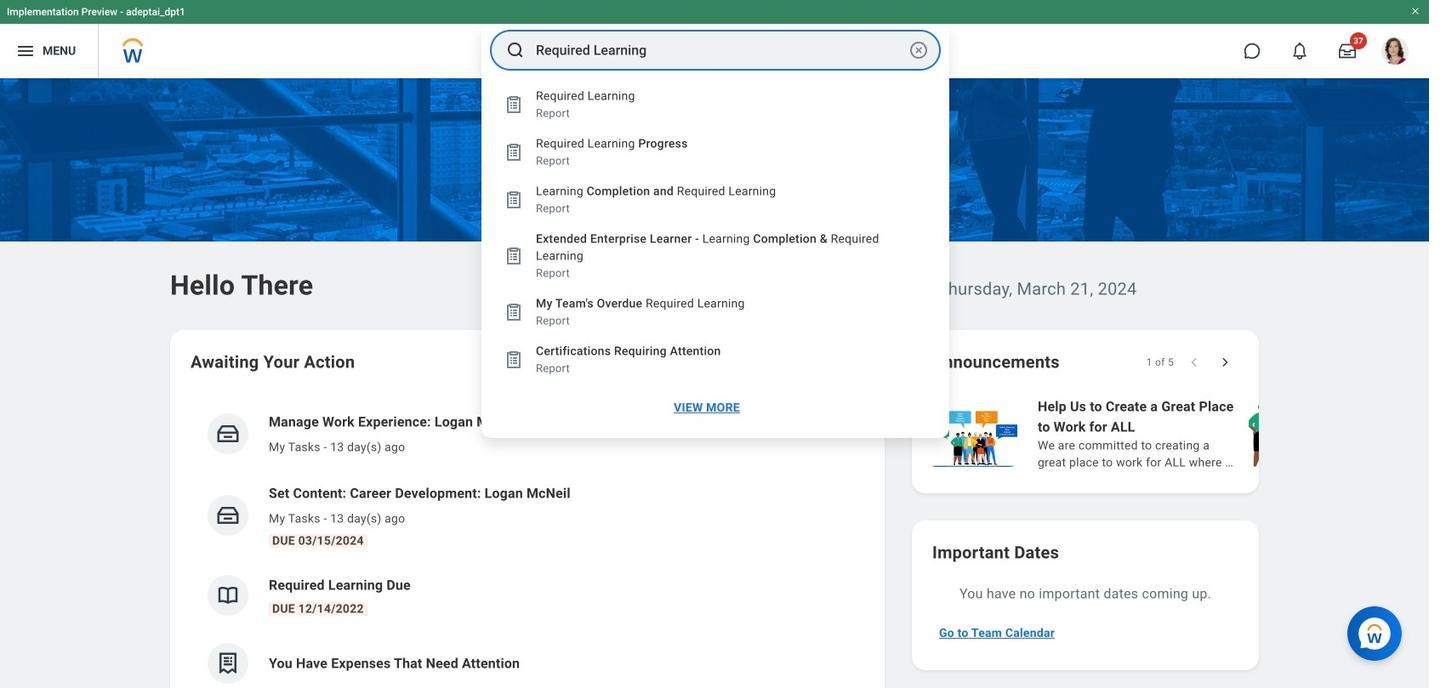 Task type: locate. For each thing, give the bounding box(es) containing it.
1 horizontal spatial list
[[926, 395, 1430, 473]]

0 vertical spatial clipboard image
[[504, 142, 524, 163]]

clipboard image
[[504, 94, 524, 115], [504, 190, 524, 210], [504, 302, 524, 323]]

1 clipboard image from the top
[[504, 142, 524, 163]]

list
[[926, 395, 1430, 473], [191, 398, 865, 689]]

clipboard image
[[504, 142, 524, 163], [504, 246, 524, 266], [504, 350, 524, 370]]

search image
[[506, 40, 526, 60]]

2 vertical spatial clipboard image
[[504, 302, 524, 323]]

1 vertical spatial clipboard image
[[504, 246, 524, 266]]

None search field
[[482, 25, 950, 438]]

2 inbox image from the top
[[215, 503, 241, 529]]

inbox image
[[215, 421, 241, 447], [215, 503, 241, 529]]

inbox large image
[[1340, 43, 1357, 60]]

0 vertical spatial clipboard image
[[504, 94, 524, 115]]

1 inbox image from the top
[[215, 421, 241, 447]]

status
[[1147, 356, 1175, 369]]

3 clipboard image from the top
[[504, 302, 524, 323]]

main content
[[0, 78, 1430, 689]]

0 horizontal spatial list
[[191, 398, 865, 689]]

2 clipboard image from the top
[[504, 246, 524, 266]]

1 vertical spatial inbox image
[[215, 503, 241, 529]]

chevron right small image
[[1217, 354, 1234, 371]]

banner
[[0, 0, 1430, 78]]

0 vertical spatial inbox image
[[215, 421, 241, 447]]

2 clipboard image from the top
[[504, 190, 524, 210]]

1 vertical spatial clipboard image
[[504, 190, 524, 210]]

2 vertical spatial clipboard image
[[504, 350, 524, 370]]



Task type: vqa. For each thing, say whether or not it's contained in the screenshot.
second clipboard icon from the bottom
yes



Task type: describe. For each thing, give the bounding box(es) containing it.
chevron left small image
[[1186, 354, 1203, 371]]

dashboard expenses image
[[215, 651, 241, 677]]

book open image
[[215, 583, 241, 609]]

close environment banner image
[[1411, 6, 1421, 16]]

justify image
[[15, 41, 36, 61]]

1 clipboard image from the top
[[504, 94, 524, 115]]

3 clipboard image from the top
[[504, 350, 524, 370]]

profile logan mcneil image
[[1382, 37, 1409, 68]]

suggested results list box
[[482, 81, 950, 428]]

x circle image
[[909, 40, 929, 60]]

notifications large image
[[1292, 43, 1309, 60]]

Search Workday  search field
[[536, 31, 906, 69]]



